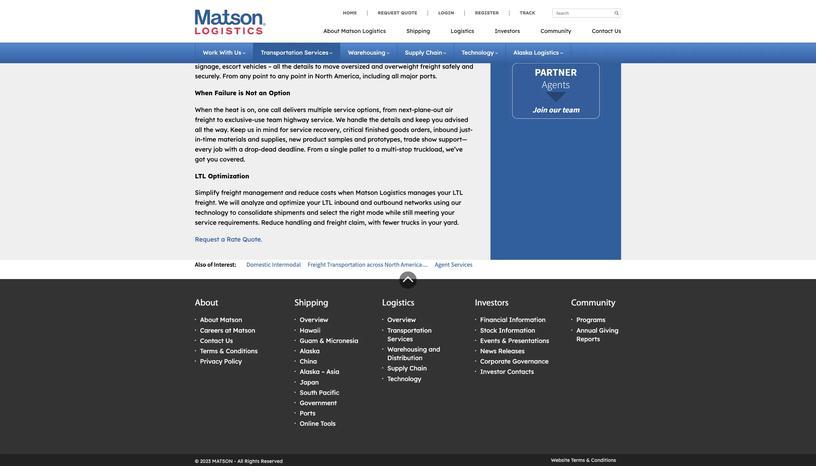 Task type: describe. For each thing, give the bounding box(es) containing it.
2 point from the left
[[291, 72, 306, 80]]

from inside the an abrams m1 battle tank. giant sheets of glass. road graders and land movers. huge concrete culverts. we've moved it all, on flatbeds, drop-decks, rgns, whatever it takes. we understand the ins and outs of state permits, routings, tunnels and bridges, flags and signage, escort vehicles – all the details to move oversized and overweight freight safely and securely. from any point to any point in north america, including all major ports.
[[222, 72, 238, 80]]

land
[[397, 33, 410, 41]]

to inside the simplify freight management and reduce costs when matson logistics manages your ltl freight. we will analyze and optimize your ltl inbound and outbound networks using our technology to consolidate shipments and select the right mode while still meeting your service requirements. reduce handling and freight claim, with fewer trucks in your yard.
[[230, 209, 236, 217]]

1 vertical spatial of
[[280, 52, 287, 60]]

your up using
[[437, 189, 451, 197]]

1 vertical spatial information
[[499, 326, 535, 334]]

warehousing and distribution link
[[387, 345, 440, 362]]

battle
[[240, 33, 257, 41]]

glass.
[[323, 33, 340, 41]]

out
[[433, 106, 443, 114]]

in inside the an abrams m1 battle tank. giant sheets of glass. road graders and land movers. huge concrete culverts. we've moved it all, on flatbeds, drop-decks, rgns, whatever it takes. we understand the ins and outs of state permits, routings, tunnels and bridges, flags and signage, escort vehicles – all the details to move oversized and overweight freight safely and securely. from any point to any point in north america, including all major ports.
[[308, 72, 313, 80]]

2 vertical spatial alaska
[[300, 368, 320, 376]]

privacy policy link
[[200, 358, 242, 365]]

reduce
[[298, 189, 319, 197]]

request for request a rate quote.
[[195, 235, 219, 243]]

the down state
[[282, 62, 292, 70]]

©
[[195, 458, 199, 464]]

japan
[[300, 378, 319, 386]]

transportation for overview
[[387, 326, 432, 334]]

outs
[[266, 52, 279, 60]]

overview link for shipping
[[300, 316, 328, 324]]

technology link for supply chain link corresponding to "warehousing and distribution" link
[[387, 375, 421, 383]]

movers.
[[412, 33, 435, 41]]

supplies,
[[261, 136, 287, 143]]

0 horizontal spatial of
[[207, 261, 213, 269]]

outbound
[[374, 199, 403, 207]]

top menu navigation
[[323, 25, 621, 40]]

to right pallet
[[368, 145, 374, 153]]

south
[[300, 389, 317, 397]]

supply chain link for warehousing link
[[405, 49, 446, 56]]

logistics inside the simplify freight management and reduce costs when matson logistics manages your ltl freight. we will analyze and optimize your ltl inbound and outbound networks using our technology to consolidate shipments and select the right mode while still meeting your service requirements. reduce handling and freight claim, with fewer trucks in your yard.
[[380, 189, 406, 197]]

oversized
[[341, 62, 370, 70]]

a up covered.
[[239, 145, 243, 153]]

rgns,
[[382, 43, 401, 51]]

about for about matson careers at matson contact us terms & conditions privacy policy
[[200, 316, 218, 324]]

1 vertical spatial alaska
[[300, 347, 320, 355]]

with inside the simplify freight management and reduce costs when matson logistics manages your ltl freight. we will analyze and optimize your ltl inbound and outbound networks using our technology to consolidate shipments and select the right mode while still meeting your service requirements. reduce handling and freight claim, with fewer trucks in your yard.
[[368, 219, 381, 226]]

graders
[[359, 33, 382, 41]]

tools
[[321, 420, 336, 428]]

our
[[451, 199, 461, 207]]

at
[[225, 326, 231, 334]]

about matson logistics
[[323, 28, 386, 34]]

logistics inside the logistics link
[[451, 28, 474, 34]]

guam
[[300, 337, 318, 345]]

services for transportation services
[[304, 49, 328, 56]]

tunnels
[[360, 52, 381, 60]]

options,
[[357, 106, 381, 114]]

including
[[363, 72, 390, 80]]

major
[[400, 72, 418, 80]]

work
[[203, 49, 218, 56]]

domestic intermodal
[[246, 261, 301, 269]]

the inside the simplify freight management and reduce costs when matson logistics manages your ltl freight. we will analyze and optimize your ltl inbound and outbound networks using our technology to consolidate shipments and select the right mode while still meeting your service requirements. reduce handling and freight claim, with fewer trucks in your yard.
[[339, 209, 349, 217]]

will
[[230, 199, 239, 207]]

1 point from the left
[[253, 72, 268, 80]]

alaska logistics
[[513, 49, 559, 56]]

interest:
[[214, 261, 236, 269]]

register link
[[464, 10, 509, 16]]

transportation services link for warehousing link
[[261, 49, 333, 56]]

news
[[480, 347, 497, 355]]

keep
[[230, 126, 246, 134]]

investor contacts link
[[480, 368, 534, 376]]

services inside overview transportation services warehousing and distribution supply chain technology
[[387, 335, 413, 343]]

0 vertical spatial information
[[509, 316, 546, 324]]

your up yard.
[[441, 209, 454, 217]]

truckload,
[[414, 145, 444, 153]]

0 vertical spatial is
[[238, 89, 243, 97]]

matson right at
[[233, 326, 255, 334]]

fewer
[[382, 219, 399, 226]]

when for when failure is not an option
[[195, 89, 213, 97]]

overview for hawaii
[[300, 316, 328, 324]]

freight down select at the left top of the page
[[327, 219, 347, 226]]

in inside the simplify freight management and reduce costs when matson logistics manages your ltl freight. we will analyze and optimize your ltl inbound and outbound networks using our technology to consolidate shipments and select the right mode while still meeting your service requirements. reduce handling and freight claim, with fewer trucks in your yard.
[[421, 219, 427, 226]]

the
[[195, 16, 207, 24]]

financial information link
[[480, 316, 546, 324]]

programs link
[[576, 316, 606, 324]]

takes.
[[438, 43, 456, 51]]

contact inside the top menu navigation
[[592, 28, 613, 34]]

alaska logistics link
[[513, 49, 563, 56]]

agent service image
[[509, 61, 602, 120]]

services for agent services
[[451, 261, 473, 269]]

policy
[[224, 358, 242, 365]]

financial
[[480, 316, 507, 324]]

1 any from the left
[[240, 72, 251, 80]]

abrams
[[205, 33, 228, 41]]

shipping inside footer
[[295, 299, 328, 308]]

footer containing about
[[0, 272, 816, 466]]

1 vertical spatial terms
[[571, 457, 585, 463]]

2 horizontal spatial ltl
[[453, 189, 463, 197]]

freight transportation across north america.... link
[[308, 261, 428, 269]]

from
[[383, 106, 397, 114]]

prototypes,
[[368, 136, 402, 143]]

0 vertical spatial alaska
[[513, 49, 532, 56]]

time
[[203, 136, 216, 143]]

rights
[[244, 458, 259, 464]]

details inside when the heat is on, one call delivers multiple service options, from next-plane-out air freight to exclusive-use team highway service. we handle the details and keep you advised all the way. keep us in mind for service recovery, critical finished goods orders, inbound just- in-time materials and supplies, new product samples and prototypes, trade show support— every job with a drop-dead deadline. from a single pallet to a multi-stop truckload, we've got you covered.
[[380, 116, 401, 124]]

1 vertical spatial you
[[207, 155, 218, 163]]

contact inside about matson careers at matson contact us terms & conditions privacy policy
[[200, 337, 224, 345]]

supply chain link for "warehousing and distribution" link
[[387, 365, 427, 372]]

0 vertical spatial contact us link
[[582, 25, 621, 40]]

inbound inside the simplify freight management and reduce costs when matson logistics manages your ltl freight. we will analyze and optimize your ltl inbound and outbound networks using our technology to consolidate shipments and select the right mode while still meeting your service requirements. reduce handling and freight claim, with fewer trucks in your yard.
[[334, 199, 359, 207]]

to down permits,
[[315, 62, 321, 70]]

requirements.
[[218, 219, 259, 226]]

a left 'rate'
[[221, 235, 225, 243]]

all,
[[297, 43, 306, 51]]

on
[[308, 43, 315, 51]]

community inside the top menu navigation
[[541, 28, 571, 34]]

freight up "will"
[[221, 189, 241, 197]]

when the heat is on, one call delivers multiple service options, from next-plane-out air freight to exclusive-use team highway service. we handle the details and keep you advised all the way. keep us in mind for service recovery, critical finished goods orders, inbound just- in-time materials and supplies, new product samples and prototypes, trade show support— every job with a drop-dead deadline. from a single pallet to a multi-stop truckload, we've got you covered.
[[195, 106, 473, 163]]

deadline.
[[278, 145, 305, 153]]

1 vertical spatial north
[[385, 261, 400, 269]]

0 horizontal spatial ltl
[[195, 172, 206, 180]]

team
[[266, 116, 282, 124]]

governance
[[512, 358, 549, 365]]

& inside about matson careers at matson contact us terms & conditions privacy policy
[[220, 347, 224, 355]]

matson logistics image
[[195, 10, 266, 34]]

multi-
[[381, 145, 399, 153]]

dead
[[261, 145, 276, 153]]

claim,
[[349, 219, 366, 226]]

huge
[[437, 33, 453, 41]]

america....
[[401, 261, 428, 269]]

2 horizontal spatial all
[[392, 72, 399, 80]]

‐
[[234, 458, 236, 464]]

handle
[[347, 116, 367, 124]]

about matson logistics link
[[323, 25, 396, 40]]

details inside the an abrams m1 battle tank. giant sheets of glass. road graders and land movers. huge concrete culverts. we've moved it all, on flatbeds, drop-decks, rgns, whatever it takes. we understand the ins and outs of state permits, routings, tunnels and bridges, flags and signage, escort vehicles – all the details to move oversized and overweight freight safely and securely. from any point to any point in north america, including all major ports.
[[293, 62, 313, 70]]

service for matson
[[195, 219, 217, 226]]

matson up at
[[220, 316, 242, 324]]

Search search field
[[552, 9, 621, 18]]

annual giving reports link
[[576, 326, 619, 343]]

a left single
[[324, 145, 328, 153]]

delivers
[[283, 106, 306, 114]]

0 vertical spatial service
[[334, 106, 355, 114]]

china
[[300, 358, 317, 365]]

0 vertical spatial warehousing
[[348, 49, 385, 56]]

moved
[[269, 43, 290, 51]]

0 vertical spatial supply
[[405, 49, 424, 56]]

the up finished
[[369, 116, 379, 124]]

service for delivers
[[290, 126, 312, 134]]

alaska – asia link
[[300, 368, 339, 376]]

big
[[208, 16, 219, 24]]

every
[[195, 145, 212, 153]]

we inside the simplify freight management and reduce costs when matson logistics manages your ltl freight. we will analyze and optimize your ltl inbound and outbound networks using our technology to consolidate shipments and select the right mode while still meeting your service requirements. reduce handling and freight claim, with fewer trucks in your yard.
[[218, 199, 228, 207]]

shipments
[[274, 209, 305, 217]]

an
[[195, 33, 203, 41]]

overview hawaii guam & micronesia alaska china alaska – asia japan south pacific government ports online tools
[[300, 316, 358, 428]]

covered.
[[220, 155, 245, 163]]

1 vertical spatial conditions
[[591, 457, 616, 463]]

& inside overview hawaii guam & micronesia alaska china alaska – asia japan south pacific government ports online tools
[[320, 337, 324, 345]]

and inside overview transportation services warehousing and distribution supply chain technology
[[429, 345, 440, 353]]

news releases link
[[480, 347, 525, 355]]

micronesia
[[326, 337, 358, 345]]

domestic
[[246, 261, 271, 269]]

technology link for supply chain link corresponding to warehousing link
[[462, 49, 498, 56]]

about for about matson logistics
[[323, 28, 340, 34]]

to up way.
[[217, 116, 223, 124]]

escort
[[222, 62, 241, 70]]

freight inside the an abrams m1 battle tank. giant sheets of glass. road graders and land movers. huge concrete culverts. we've moved it all, on flatbeds, drop-decks, rgns, whatever it takes. we understand the ins and outs of state permits, routings, tunnels and bridges, flags and signage, escort vehicles – all the details to move oversized and overweight freight safely and securely. from any point to any point in north america, including all major ports.
[[420, 62, 440, 70]]

intermodal
[[272, 261, 301, 269]]

1 horizontal spatial you
[[432, 116, 443, 124]]

matson inside 'link'
[[341, 28, 361, 34]]

hawaii
[[300, 326, 321, 334]]

alaska link
[[300, 347, 320, 355]]

mind
[[263, 126, 278, 134]]



Task type: vqa. For each thing, say whether or not it's contained in the screenshot.
About
yes



Task type: locate. For each thing, give the bounding box(es) containing it.
2 horizontal spatial us
[[614, 28, 621, 34]]

just-
[[460, 126, 473, 134]]

0 horizontal spatial contact
[[200, 337, 224, 345]]

when down securely.
[[195, 89, 213, 97]]

contact
[[592, 28, 613, 34], [200, 337, 224, 345]]

0 horizontal spatial technology
[[387, 375, 421, 383]]

0 vertical spatial technology link
[[462, 49, 498, 56]]

when left heat at the top of the page
[[195, 106, 212, 114]]

critical
[[343, 126, 363, 134]]

0 horizontal spatial details
[[293, 62, 313, 70]]

with inside when the heat is on, one call delivers multiple service options, from next-plane-out air freight to exclusive-use team highway service. we handle the details and keep you advised all the way. keep us in mind for service recovery, critical finished goods orders, inbound just- in-time materials and supplies, new product samples and prototypes, trade show support— every job with a drop-dead deadline. from a single pallet to a multi-stop truckload, we've got you covered.
[[224, 145, 237, 153]]

inbound inside when the heat is on, one call delivers multiple service options, from next-plane-out air freight to exclusive-use team highway service. we handle the details and keep you advised all the way. keep us in mind for service recovery, critical finished goods orders, inbound just- in-time materials and supplies, new product samples and prototypes, trade show support— every job with a drop-dead deadline. from a single pallet to a multi-stop truckload, we've got you covered.
[[433, 126, 458, 134]]

1 horizontal spatial technology link
[[462, 49, 498, 56]]

0 horizontal spatial conditions
[[226, 347, 258, 355]]

north right across
[[385, 261, 400, 269]]

technology inside overview transportation services warehousing and distribution supply chain technology
[[387, 375, 421, 383]]

conditions inside about matson careers at matson contact us terms & conditions privacy policy
[[226, 347, 258, 355]]

terms inside about matson careers at matson contact us terms & conditions privacy policy
[[200, 347, 218, 355]]

1 horizontal spatial overview link
[[387, 316, 416, 324]]

1 horizontal spatial of
[[280, 52, 287, 60]]

1 vertical spatial contact us link
[[200, 337, 233, 345]]

transportation down the giant
[[261, 49, 303, 56]]

0 horizontal spatial any
[[240, 72, 251, 80]]

ins
[[242, 52, 251, 60]]

support—
[[439, 136, 467, 143]]

when inside when the heat is on, one call delivers multiple service options, from next-plane-out air freight to exclusive-use team highway service. we handle the details and keep you advised all the way. keep us in mind for service recovery, critical finished goods orders, inbound just- in-time materials and supplies, new product samples and prototypes, trade show support— every job with a drop-dead deadline. from a single pallet to a multi-stop truckload, we've got you covered.
[[195, 106, 212, 114]]

1 horizontal spatial any
[[278, 72, 289, 80]]

ports.
[[420, 72, 437, 80]]

website
[[551, 457, 570, 463]]

1 vertical spatial details
[[380, 116, 401, 124]]

north down move
[[315, 72, 332, 80]]

events
[[480, 337, 500, 345]]

inbound down 'when'
[[334, 199, 359, 207]]

your down the meeting
[[428, 219, 442, 226]]

1 vertical spatial ltl
[[453, 189, 463, 197]]

request left quote
[[378, 10, 400, 15]]

investors inside the top menu navigation
[[495, 28, 520, 34]]

1 overview from the left
[[300, 316, 328, 324]]

logistics up the takes.
[[451, 28, 474, 34]]

home link
[[343, 10, 367, 16]]

on,
[[247, 106, 256, 114]]

asia
[[326, 368, 339, 376]]

to up "option"
[[270, 72, 276, 80]]

section
[[482, 0, 630, 260]]

failure
[[215, 89, 236, 97]]

your
[[437, 189, 451, 197], [307, 199, 320, 207], [441, 209, 454, 217], [428, 219, 442, 226]]

1 it from the left
[[292, 43, 296, 51]]

single
[[330, 145, 348, 153]]

1 overview link from the left
[[300, 316, 328, 324]]

agent
[[435, 261, 450, 269]]

overview for transportation
[[387, 316, 416, 324]]

the up "time"
[[204, 126, 213, 134]]

sheets
[[294, 33, 313, 41]]

the down culverts.
[[231, 52, 241, 60]]

request a rate quote.
[[195, 235, 262, 243]]

with down mode
[[368, 219, 381, 226]]

point down vehicles
[[253, 72, 268, 80]]

community link
[[530, 25, 582, 40]]

drop- down road
[[345, 43, 361, 51]]

with down materials in the left top of the page
[[224, 145, 237, 153]]

financial information stock information events & presentations news releases corporate governance investor contacts
[[480, 316, 549, 376]]

0 vertical spatial technology
[[462, 49, 494, 56]]

china link
[[300, 358, 317, 365]]

0 horizontal spatial north
[[315, 72, 332, 80]]

2 vertical spatial in
[[421, 219, 427, 226]]

air
[[445, 106, 453, 114]]

drop- inside when the heat is on, one call delivers multiple service options, from next-plane-out air freight to exclusive-use team highway service. we handle the details and keep you advised all the way. keep us in mind for service recovery, critical finished goods orders, inbound just- in-time materials and supplies, new product samples and prototypes, trade show support— every job with a drop-dead deadline. from a single pallet to a multi-stop truckload, we've got you covered.
[[245, 145, 261, 153]]

inbound up "support—"
[[433, 126, 458, 134]]

about matson link
[[200, 316, 242, 324]]

we up critical
[[336, 116, 345, 124]]

alaska down guam
[[300, 347, 320, 355]]

0 vertical spatial you
[[432, 116, 443, 124]]

warehousing inside overview transportation services warehousing and distribution supply chain technology
[[387, 345, 427, 353]]

overview transportation services warehousing and distribution supply chain technology
[[387, 316, 440, 383]]

quote.
[[242, 235, 262, 243]]

shipping
[[407, 28, 430, 34], [295, 299, 328, 308]]

we've
[[249, 43, 268, 51]]

backtop image
[[399, 272, 417, 289]]

1 horizontal spatial we
[[336, 116, 345, 124]]

technology
[[195, 209, 228, 217]]

in right 'us'
[[256, 126, 261, 134]]

government
[[300, 399, 337, 407]]

service down highway
[[290, 126, 312, 134]]

& right guam
[[320, 337, 324, 345]]

drop- inside the an abrams m1 battle tank. giant sheets of glass. road graders and land movers. huge concrete culverts. we've moved it all, on flatbeds, drop-decks, rgns, whatever it takes. we understand the ins and outs of state permits, routings, tunnels and bridges, flags and signage, escort vehicles – all the details to move oversized and overweight freight safely and securely. from any point to any point in north america, including all major ports.
[[345, 43, 361, 51]]

2 horizontal spatial in
[[421, 219, 427, 226]]

None search field
[[552, 9, 621, 18]]

1 vertical spatial supply chain link
[[387, 365, 427, 372]]

2 horizontal spatial services
[[451, 261, 473, 269]]

1 vertical spatial about
[[195, 299, 218, 308]]

us up terms & conditions link
[[225, 337, 233, 345]]

overview inside overview hawaii guam & micronesia alaska china alaska – asia japan south pacific government ports online tools
[[300, 316, 328, 324]]

all down overweight
[[392, 72, 399, 80]]

investors inside footer
[[475, 299, 509, 308]]

supply chain link down distribution
[[387, 365, 427, 372]]

1 horizontal spatial us
[[234, 49, 241, 56]]

contact down search 'search box'
[[592, 28, 613, 34]]

information up "presentations"
[[509, 316, 546, 324]]

us
[[247, 126, 254, 134]]

2 it from the left
[[432, 43, 436, 51]]

freight transportation across north america....
[[308, 261, 428, 269]]

any up "option"
[[278, 72, 289, 80]]

about up flatbeds,
[[323, 28, 340, 34]]

japan link
[[300, 378, 319, 386]]

transportation for freight
[[327, 261, 366, 269]]

drop- down 'us'
[[245, 145, 261, 153]]

terms & conditions link
[[200, 347, 258, 355]]

with
[[224, 145, 237, 153], [368, 219, 381, 226]]

information up events & presentations link
[[499, 326, 535, 334]]

contact us link down search 'search box'
[[582, 25, 621, 40]]

0 horizontal spatial transportation services link
[[261, 49, 333, 56]]

us left ins
[[234, 49, 241, 56]]

hawaii link
[[300, 326, 321, 334]]

2 vertical spatial service
[[195, 219, 217, 226]]

2 when from the top
[[195, 106, 212, 114]]

is left not
[[238, 89, 243, 97]]

logistics up decks,
[[362, 28, 386, 34]]

2 vertical spatial us
[[225, 337, 233, 345]]

0 vertical spatial conditions
[[226, 347, 258, 355]]

concrete
[[195, 43, 221, 51]]

0 vertical spatial us
[[614, 28, 621, 34]]

investor
[[480, 368, 506, 376]]

keep
[[416, 116, 430, 124]]

0 horizontal spatial contact us link
[[200, 337, 233, 345]]

1 horizontal spatial point
[[291, 72, 306, 80]]

2 overview link from the left
[[387, 316, 416, 324]]

about up careers
[[200, 316, 218, 324]]

supply inside overview transportation services warehousing and distribution supply chain technology
[[387, 365, 408, 372]]

1 vertical spatial we
[[336, 116, 345, 124]]

1 horizontal spatial drop-
[[345, 43, 361, 51]]

right
[[351, 209, 365, 217]]

1 horizontal spatial service
[[290, 126, 312, 134]]

one
[[258, 106, 269, 114]]

0 vertical spatial drop-
[[345, 43, 361, 51]]

got
[[195, 155, 205, 163]]

1 vertical spatial shipping
[[295, 299, 328, 308]]

0 horizontal spatial overview link
[[300, 316, 328, 324]]

pacific
[[319, 389, 339, 397]]

0 horizontal spatial request
[[195, 235, 219, 243]]

1 horizontal spatial shipping
[[407, 28, 430, 34]]

technology link down distribution
[[387, 375, 421, 383]]

america,
[[334, 72, 361, 80]]

investors up financial
[[475, 299, 509, 308]]

product
[[303, 136, 326, 143]]

1 vertical spatial us
[[234, 49, 241, 56]]

1 horizontal spatial transportation services link
[[387, 326, 432, 343]]

2023 matson
[[200, 458, 233, 464]]

login
[[438, 10, 454, 15]]

permits,
[[305, 52, 330, 60]]

contact us image
[[509, 0, 602, 48]]

footer
[[0, 272, 816, 466]]

investors down track link
[[495, 28, 520, 34]]

request for request quote
[[378, 10, 400, 15]]

chain down 'movers.'
[[426, 49, 442, 56]]

0 vertical spatial when
[[195, 89, 213, 97]]

1 vertical spatial supply
[[387, 365, 408, 372]]

1 horizontal spatial overview
[[387, 316, 416, 324]]

all up in-
[[195, 126, 202, 134]]

matson right 'when'
[[356, 189, 378, 197]]

move
[[323, 62, 340, 70]]

logistics inside about matson logistics 'link'
[[362, 28, 386, 34]]

logistics down backtop image at the bottom of page
[[382, 299, 414, 308]]

logistics inside footer
[[382, 299, 414, 308]]

details down state
[[293, 62, 313, 70]]

transportation services link for "warehousing and distribution" link
[[387, 326, 432, 343]]

service inside the simplify freight management and reduce costs when matson logistics manages your ltl freight. we will analyze and optimize your ltl inbound and outbound networks using our technology to consolidate shipments and select the right mode while still meeting your service requirements. reduce handling and freight claim, with fewer trucks in your yard.
[[195, 219, 217, 226]]

north inside the an abrams m1 battle tank. giant sheets of glass. road graders and land movers. huge concrete culverts. we've moved it all, on flatbeds, drop-decks, rgns, whatever it takes. we understand the ins and outs of state permits, routings, tunnels and bridges, flags and signage, escort vehicles – all the details to move oversized and overweight freight safely and securely. from any point to any point in north america, including all major ports.
[[315, 72, 332, 80]]

0 horizontal spatial service
[[195, 219, 217, 226]]

about for about
[[195, 299, 218, 308]]

alaska down investors link
[[513, 49, 532, 56]]

2 horizontal spatial transportation
[[387, 326, 432, 334]]

the left the right
[[339, 209, 349, 217]]

the big stuff
[[195, 16, 236, 24]]

– left "asia"
[[321, 368, 325, 376]]

in inside when the heat is on, one call delivers multiple service options, from next-plane-out air freight to exclusive-use team highway service. we handle the details and keep you advised all the way. keep us in mind for service recovery, critical finished goods orders, inbound just- in-time materials and supplies, new product samples and prototypes, trade show support— every job with a drop-dead deadline. from a single pallet to a multi-stop truckload, we've got you covered.
[[256, 126, 261, 134]]

we've
[[446, 145, 463, 153]]

warehousing up distribution
[[387, 345, 427, 353]]

2 horizontal spatial of
[[315, 33, 321, 41]]

optimization
[[208, 172, 249, 180]]

& up privacy policy link
[[220, 347, 224, 355]]

0 horizontal spatial us
[[225, 337, 233, 345]]

0 vertical spatial investors
[[495, 28, 520, 34]]

information
[[509, 316, 546, 324], [499, 326, 535, 334]]

of right also
[[207, 261, 213, 269]]

website terms & conditions
[[551, 457, 616, 463]]

finished
[[365, 126, 389, 134]]

is inside when the heat is on, one call delivers multiple service options, from next-plane-out air freight to exclusive-use team highway service. we handle the details and keep you advised all the way. keep us in mind for service recovery, critical finished goods orders, inbound just- in-time materials and supplies, new product samples and prototypes, trade show support— every job with a drop-dead deadline. from a single pallet to a multi-stop truckload, we've got you covered.
[[241, 106, 245, 114]]

bridges,
[[396, 52, 420, 60]]

0 vertical spatial we
[[457, 43, 467, 51]]

flags
[[422, 52, 437, 60]]

– inside the an abrams m1 battle tank. giant sheets of glass. road graders and land movers. huge concrete culverts. we've moved it all, on flatbeds, drop-decks, rgns, whatever it takes. we understand the ins and outs of state permits, routings, tunnels and bridges, flags and signage, escort vehicles – all the details to move oversized and overweight freight safely and securely. from any point to any point in north america, including all major ports.
[[268, 62, 271, 70]]

online
[[300, 420, 319, 428]]

contact us link down careers
[[200, 337, 233, 345]]

& up news releases 'link'
[[502, 337, 506, 345]]

1 vertical spatial inbound
[[334, 199, 359, 207]]

us inside the top menu navigation
[[614, 28, 621, 34]]

1 horizontal spatial transportation
[[327, 261, 366, 269]]

any down vehicles
[[240, 72, 251, 80]]

2 any from the left
[[278, 72, 289, 80]]

from down escort
[[222, 72, 238, 80]]

your down reduce
[[307, 199, 320, 207]]

0 vertical spatial inbound
[[433, 126, 458, 134]]

programs annual giving reports
[[576, 316, 619, 343]]

from down product at the top left of page
[[307, 145, 323, 153]]

ltl down got
[[195, 172, 206, 180]]

is left on,
[[241, 106, 245, 114]]

supply chain link down 'movers.'
[[405, 49, 446, 56]]

0 vertical spatial community
[[541, 28, 571, 34]]

logistics down community link
[[534, 49, 559, 56]]

service down technology
[[195, 219, 217, 226]]

2 vertical spatial ltl
[[322, 199, 333, 207]]

1 horizontal spatial ltl
[[322, 199, 333, 207]]

1 vertical spatial when
[[195, 106, 212, 114]]

shipping up hawaii
[[295, 299, 328, 308]]

you down "out"
[[432, 116, 443, 124]]

search image
[[615, 11, 619, 15]]

freight down flags
[[420, 62, 440, 70]]

1 horizontal spatial conditions
[[591, 457, 616, 463]]

us down search icon
[[614, 28, 621, 34]]

& inside the financial information stock information events & presentations news releases corporate governance investor contacts
[[502, 337, 506, 345]]

0 horizontal spatial services
[[304, 49, 328, 56]]

about inside 'link'
[[323, 28, 340, 34]]

in down the meeting
[[421, 219, 427, 226]]

0 vertical spatial about
[[323, 28, 340, 34]]

chain inside overview transportation services warehousing and distribution supply chain technology
[[410, 365, 427, 372]]

supply down distribution
[[387, 365, 408, 372]]

point
[[253, 72, 268, 80], [291, 72, 306, 80]]

point down state
[[291, 72, 306, 80]]

0 vertical spatial of
[[315, 33, 321, 41]]

a
[[239, 145, 243, 153], [324, 145, 328, 153], [376, 145, 380, 153], [221, 235, 225, 243]]

2 horizontal spatial we
[[457, 43, 467, 51]]

stock information link
[[480, 326, 535, 334]]

presentations
[[508, 337, 549, 345]]

2 overview from the left
[[387, 316, 416, 324]]

to down "will"
[[230, 209, 236, 217]]

a down the prototypes,
[[376, 145, 380, 153]]

0 vertical spatial all
[[273, 62, 280, 70]]

1 vertical spatial investors
[[475, 299, 509, 308]]

1 horizontal spatial all
[[273, 62, 280, 70]]

details down from
[[380, 116, 401, 124]]

in down permits,
[[308, 72, 313, 80]]

technology down the top menu navigation
[[462, 49, 494, 56]]

0 horizontal spatial with
[[224, 145, 237, 153]]

terms
[[200, 347, 218, 355], [571, 457, 585, 463]]

state
[[288, 52, 303, 60]]

all inside when the heat is on, one call delivers multiple service options, from next-plane-out air freight to exclusive-use team highway service. we handle the details and keep you advised all the way. keep us in mind for service recovery, critical finished goods orders, inbound just- in-time materials and supplies, new product samples and prototypes, trade show support— every job with a drop-dead deadline. from a single pallet to a multi-stop truckload, we've got you covered.
[[195, 126, 202, 134]]

terms up the privacy
[[200, 347, 218, 355]]

when for when the heat is on, one call delivers multiple service options, from next-plane-out air freight to exclusive-use team highway service. we handle the details and keep you advised all the way. keep us in mind for service recovery, critical finished goods orders, inbound just- in-time materials and supplies, new product samples and prototypes, trade show support— every job with a drop-dead deadline. from a single pallet to a multi-stop truckload, we've got you covered.
[[195, 106, 212, 114]]

in
[[308, 72, 313, 80], [256, 126, 261, 134], [421, 219, 427, 226]]

we inside when the heat is on, one call delivers multiple service options, from next-plane-out air freight to exclusive-use team highway service. we handle the details and keep you advised all the way. keep us in mind for service recovery, critical finished goods orders, inbound just- in-time materials and supplies, new product samples and prototypes, trade show support— every job with a drop-dead deadline. from a single pallet to a multi-stop truckload, we've got you covered.
[[336, 116, 345, 124]]

we down the logistics link
[[457, 43, 467, 51]]

community inside footer
[[571, 299, 615, 308]]

about up about matson link at the left of page
[[195, 299, 218, 308]]

0 vertical spatial supply chain link
[[405, 49, 446, 56]]

ltl down costs
[[322, 199, 333, 207]]

us inside about matson careers at matson contact us terms & conditions privacy policy
[[225, 337, 233, 345]]

2 vertical spatial of
[[207, 261, 213, 269]]

manages
[[408, 189, 436, 197]]

matson inside the simplify freight management and reduce costs when matson logistics manages your ltl freight. we will analyze and optimize your ltl inbound and outbound networks using our technology to consolidate shipments and select the right mode while still meeting your service requirements. reduce handling and freight claim, with fewer trucks in your yard.
[[356, 189, 378, 197]]

not
[[245, 89, 257, 97]]

we left "will"
[[218, 199, 228, 207]]

0 vertical spatial shipping
[[407, 28, 430, 34]]

overview link for logistics
[[387, 316, 416, 324]]

about inside about matson careers at matson contact us terms & conditions privacy policy
[[200, 316, 218, 324]]

meeting
[[414, 209, 439, 217]]

also
[[195, 261, 206, 269]]

stock
[[480, 326, 497, 334]]

1 horizontal spatial it
[[432, 43, 436, 51]]

privacy
[[200, 358, 222, 365]]

from inside when the heat is on, one call delivers multiple service options, from next-plane-out air freight to exclusive-use team highway service. we handle the details and keep you advised all the way. keep us in mind for service recovery, critical finished goods orders, inbound just- in-time materials and supplies, new product samples and prototypes, trade show support— every job with a drop-dead deadline. from a single pallet to a multi-stop truckload, we've got you covered.
[[307, 145, 323, 153]]

1 vertical spatial service
[[290, 126, 312, 134]]

of down moved
[[280, 52, 287, 60]]

you down job
[[207, 155, 218, 163]]

shipping link
[[396, 25, 440, 40]]

we inside the an abrams m1 battle tank. giant sheets of glass. road graders and land movers. huge concrete culverts. we've moved it all, on flatbeds, drop-decks, rgns, whatever it takes. we understand the ins and outs of state permits, routings, tunnels and bridges, flags and signage, escort vehicles – all the details to move oversized and overweight freight safely and securely. from any point to any point in north america, including all major ports.
[[457, 43, 467, 51]]

1 horizontal spatial north
[[385, 261, 400, 269]]

1 horizontal spatial technology
[[462, 49, 494, 56]]

handling
[[285, 219, 312, 226]]

from
[[222, 72, 238, 80], [307, 145, 323, 153]]

freight
[[308, 261, 326, 269]]

1 when from the top
[[195, 89, 213, 97]]

0 vertical spatial north
[[315, 72, 332, 80]]

1 vertical spatial services
[[451, 261, 473, 269]]

2 vertical spatial we
[[218, 199, 228, 207]]

1 horizontal spatial with
[[368, 219, 381, 226]]

overview inside overview transportation services warehousing and distribution supply chain technology
[[387, 316, 416, 324]]

0 vertical spatial from
[[222, 72, 238, 80]]

all
[[237, 458, 243, 464]]

1 horizontal spatial –
[[321, 368, 325, 376]]

materials
[[218, 136, 246, 143]]

freight up way.
[[195, 116, 215, 124]]

government link
[[300, 399, 337, 407]]

community up programs
[[571, 299, 615, 308]]

0 vertical spatial chain
[[426, 49, 442, 56]]

terms right the website
[[571, 457, 585, 463]]

0 horizontal spatial overview
[[300, 316, 328, 324]]

1 horizontal spatial in
[[308, 72, 313, 80]]

of up on
[[315, 33, 321, 41]]

freight inside when the heat is on, one call delivers multiple service options, from next-plane-out air freight to exclusive-use team highway service. we handle the details and keep you advised all the way. keep us in mind for service recovery, critical finished goods orders, inbound just- in-time materials and supplies, new product samples and prototypes, trade show support— every job with a drop-dead deadline. from a single pallet to a multi-stop truckload, we've got you covered.
[[195, 116, 215, 124]]

signage,
[[195, 62, 221, 70]]

1 vertical spatial –
[[321, 368, 325, 376]]

warehousing down 'graders'
[[348, 49, 385, 56]]

guam & micronesia link
[[300, 337, 358, 345]]

shipping up whatever on the top of the page
[[407, 28, 430, 34]]

– inside overview hawaii guam & micronesia alaska china alaska – asia japan south pacific government ports online tools
[[321, 368, 325, 376]]

1 horizontal spatial details
[[380, 116, 401, 124]]

overview link
[[300, 316, 328, 324], [387, 316, 416, 324]]

0 vertical spatial ltl
[[195, 172, 206, 180]]

it up flags
[[432, 43, 436, 51]]

the left heat at the top of the page
[[214, 106, 223, 114]]

1 vertical spatial in
[[256, 126, 261, 134]]

0 vertical spatial transportation
[[261, 49, 303, 56]]

releases
[[498, 347, 525, 355]]

shipping inside the top menu navigation
[[407, 28, 430, 34]]

ltl up our
[[453, 189, 463, 197]]

programs
[[576, 316, 606, 324]]

transportation inside overview transportation services warehousing and distribution supply chain technology
[[387, 326, 432, 334]]

0 vertical spatial transportation services link
[[261, 49, 333, 56]]

website terms & conditions link
[[551, 457, 616, 463]]

reports
[[576, 335, 600, 343]]

0 vertical spatial contact
[[592, 28, 613, 34]]

all
[[273, 62, 280, 70], [392, 72, 399, 80], [195, 126, 202, 134]]

understand
[[195, 52, 229, 60]]

login link
[[428, 10, 464, 16]]

0 horizontal spatial technology link
[[387, 375, 421, 383]]

1 horizontal spatial request
[[378, 10, 400, 15]]

0 horizontal spatial warehousing
[[348, 49, 385, 56]]

0 vertical spatial details
[[293, 62, 313, 70]]

logistics up outbound
[[380, 189, 406, 197]]

& right the website
[[586, 457, 590, 463]]



